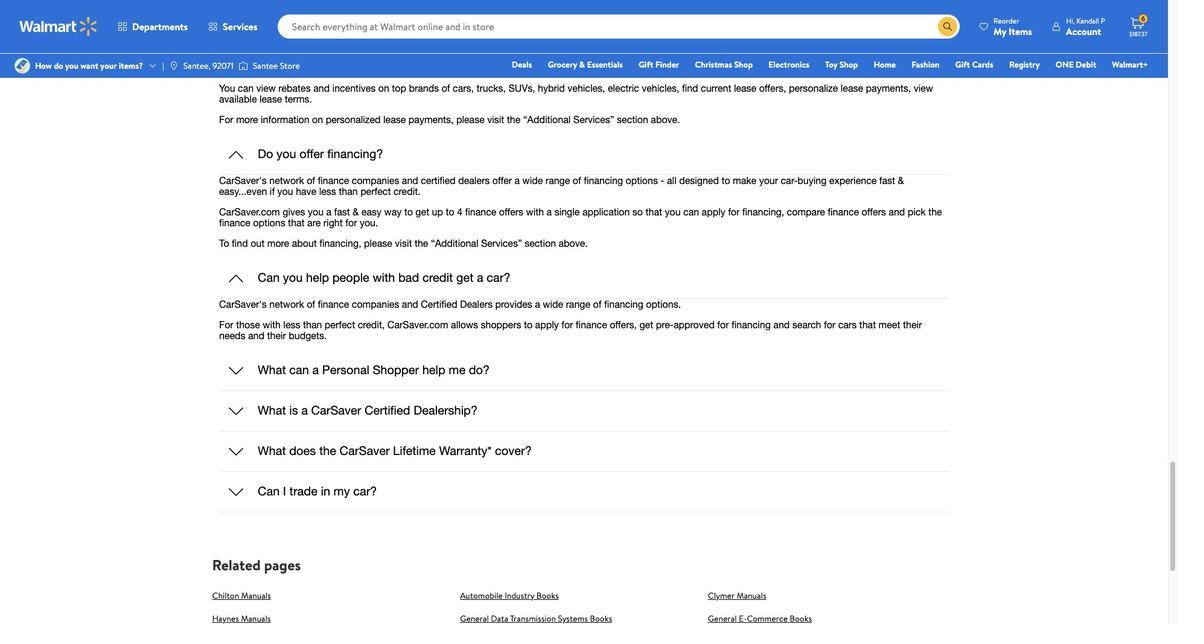 Task type: locate. For each thing, give the bounding box(es) containing it.
departments button
[[108, 12, 198, 41]]

departments
[[132, 20, 188, 33]]

92071
[[213, 60, 234, 72]]

christmas
[[695, 59, 733, 71]]

related
[[212, 555, 261, 576]]

Search search field
[[278, 14, 960, 39]]

electronics link
[[764, 58, 815, 71]]

gift left cards at the top of the page
[[956, 59, 971, 71]]

chilton manuals
[[212, 590, 271, 602]]

gift
[[639, 59, 654, 71], [956, 59, 971, 71]]

1 gift from the left
[[639, 59, 654, 71]]

walmart+ link
[[1107, 58, 1154, 71]]

chilton manuals link
[[212, 590, 271, 602]]

0 horizontal spatial shop
[[735, 59, 753, 71]]

gift cards link
[[950, 58, 999, 71]]

gift cards
[[956, 59, 994, 71]]

books
[[537, 590, 559, 602]]

do
[[54, 60, 63, 72]]

how do you want your items?
[[35, 60, 143, 72]]

toy
[[826, 59, 838, 71]]

services button
[[198, 12, 268, 41]]

0 horizontal spatial manuals
[[241, 590, 271, 602]]

manuals
[[241, 590, 271, 602], [737, 590, 767, 602]]

0 horizontal spatial  image
[[169, 61, 179, 71]]

shop right toy
[[840, 59, 859, 71]]

1 horizontal spatial shop
[[840, 59, 859, 71]]

6 $187.37
[[1130, 13, 1148, 38]]

grocery
[[548, 59, 578, 71]]

 image right 92071
[[239, 60, 248, 72]]

manuals right chilton
[[241, 590, 271, 602]]

store
[[280, 60, 300, 72]]

walmart+
[[1113, 59, 1149, 71]]

gift left finder
[[639, 59, 654, 71]]

1 horizontal spatial gift
[[956, 59, 971, 71]]

santee, 92071
[[184, 60, 234, 72]]

clymer
[[708, 590, 735, 602]]

 image
[[14, 58, 30, 74]]

gift for gift finder
[[639, 59, 654, 71]]

 image
[[239, 60, 248, 72], [169, 61, 179, 71]]

kendall
[[1077, 15, 1100, 26]]

manuals for chilton manuals
[[241, 590, 271, 602]]

shop right christmas
[[735, 59, 753, 71]]

shop
[[735, 59, 753, 71], [840, 59, 859, 71]]

walmart image
[[19, 17, 98, 36]]

gift finder link
[[634, 58, 685, 71]]

 image right |
[[169, 61, 179, 71]]

automobile industry books
[[460, 590, 559, 602]]

one debit
[[1056, 59, 1097, 71]]

chilton
[[212, 590, 239, 602]]

electronics
[[769, 59, 810, 71]]

2 gift from the left
[[956, 59, 971, 71]]

christmas shop
[[695, 59, 753, 71]]

fashion link
[[907, 58, 946, 71]]

santee,
[[184, 60, 211, 72]]

one debit link
[[1051, 58, 1103, 71]]

1 horizontal spatial  image
[[239, 60, 248, 72]]

my
[[994, 24, 1007, 38]]

2 shop from the left
[[840, 59, 859, 71]]

finder
[[656, 59, 680, 71]]

2 manuals from the left
[[737, 590, 767, 602]]

fashion
[[912, 59, 940, 71]]

0 horizontal spatial gift
[[639, 59, 654, 71]]

manuals right clymer
[[737, 590, 767, 602]]

industry
[[505, 590, 535, 602]]

deals
[[512, 59, 532, 71]]

deals link
[[507, 58, 538, 71]]

one
[[1056, 59, 1074, 71]]

1 shop from the left
[[735, 59, 753, 71]]

pages
[[264, 555, 301, 576]]

items
[[1009, 24, 1033, 38]]

toy shop link
[[820, 58, 864, 71]]

1 horizontal spatial manuals
[[737, 590, 767, 602]]

1 manuals from the left
[[241, 590, 271, 602]]



Task type: describe. For each thing, give the bounding box(es) containing it.
reorder my items
[[994, 15, 1033, 38]]

clymer manuals
[[708, 590, 767, 602]]

want
[[80, 60, 98, 72]]

account
[[1067, 24, 1102, 38]]

&
[[580, 59, 585, 71]]

clymer manuals link
[[708, 590, 767, 602]]

$187.37
[[1130, 30, 1148, 38]]

home link
[[869, 58, 902, 71]]

|
[[162, 60, 164, 72]]

registry
[[1010, 59, 1041, 71]]

 image for santee, 92071
[[169, 61, 179, 71]]

automobile industry books link
[[460, 590, 559, 602]]

gift for gift cards
[[956, 59, 971, 71]]

grocery & essentials link
[[543, 58, 629, 71]]

shop for toy shop
[[840, 59, 859, 71]]

debit
[[1076, 59, 1097, 71]]

santee store
[[253, 60, 300, 72]]

items?
[[119, 60, 143, 72]]

hi, kendall p account
[[1067, 15, 1106, 38]]

reorder
[[994, 15, 1020, 26]]

manuals for clymer manuals
[[737, 590, 767, 602]]

search icon image
[[944, 22, 953, 31]]

gift finder
[[639, 59, 680, 71]]

you
[[65, 60, 78, 72]]

how
[[35, 60, 52, 72]]

related pages
[[212, 555, 301, 576]]

toy shop
[[826, 59, 859, 71]]

automobile
[[460, 590, 503, 602]]

p
[[1102, 15, 1106, 26]]

Walmart Site-Wide search field
[[278, 14, 960, 39]]

your
[[100, 60, 117, 72]]

christmas shop link
[[690, 58, 759, 71]]

shop for christmas shop
[[735, 59, 753, 71]]

essentials
[[587, 59, 623, 71]]

6
[[1142, 13, 1146, 24]]

grocery & essentials
[[548, 59, 623, 71]]

registry link
[[1004, 58, 1046, 71]]

cards
[[973, 59, 994, 71]]

hi,
[[1067, 15, 1075, 26]]

services
[[223, 20, 258, 33]]

santee
[[253, 60, 278, 72]]

home
[[874, 59, 896, 71]]

 image for santee store
[[239, 60, 248, 72]]



Task type: vqa. For each thing, say whether or not it's contained in the screenshot.
'Enter details for the  patient getting vaccinated.'
no



